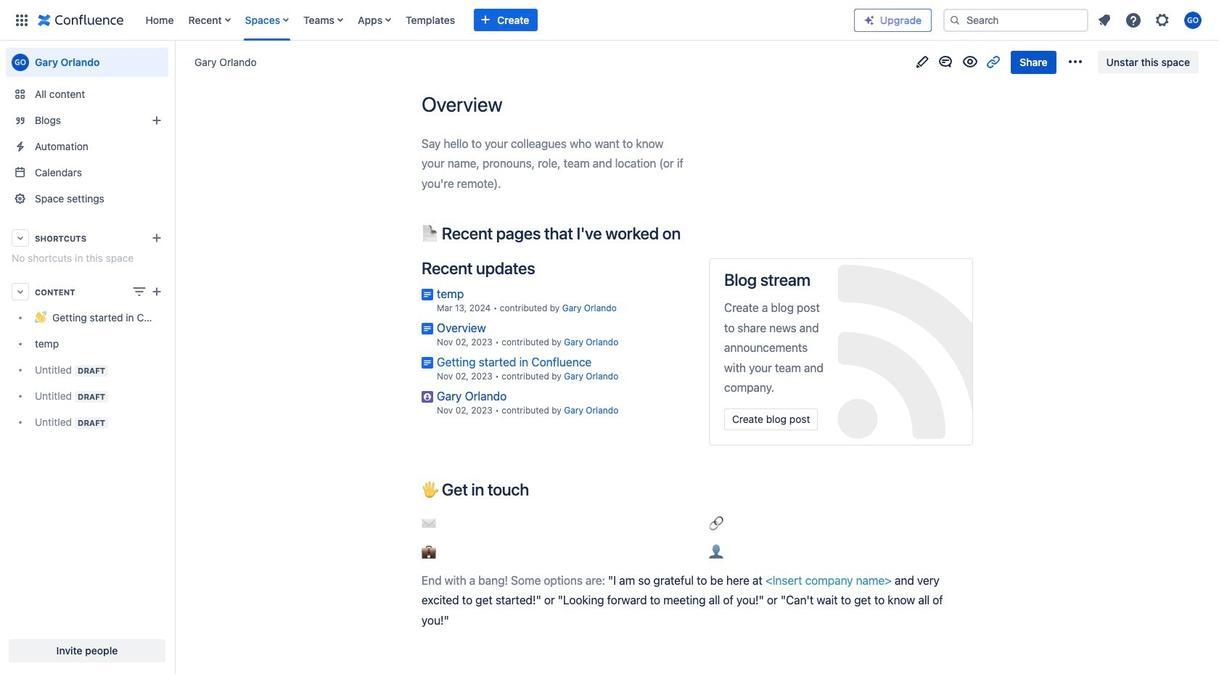 Task type: describe. For each thing, give the bounding box(es) containing it.
change view image
[[131, 283, 148, 301]]

copy link image
[[985, 53, 1003, 71]]

settings icon image
[[1154, 11, 1172, 29]]

list for appswitcher icon
[[138, 0, 854, 40]]

create a blog image
[[148, 112, 165, 129]]

search image
[[949, 14, 961, 26]]

more actions image
[[1067, 53, 1084, 71]]

edit this page image
[[914, 53, 932, 71]]

Search field
[[944, 8, 1089, 32]]

your profile and preferences image
[[1185, 11, 1202, 29]]

global element
[[9, 0, 854, 40]]

start watching image
[[962, 53, 980, 71]]

notification icon image
[[1096, 11, 1113, 29]]

space element
[[0, 41, 174, 674]]



Task type: locate. For each thing, give the bounding box(es) containing it.
None search field
[[944, 8, 1089, 32]]

appswitcher icon image
[[13, 11, 30, 29]]

list for premium image
[[1092, 7, 1211, 33]]

1 vertical spatial copy image
[[528, 480, 545, 498]]

0 vertical spatial copy image
[[679, 225, 697, 242]]

copy image
[[679, 225, 697, 242], [528, 480, 545, 498]]

banner
[[0, 0, 1219, 41]]

premium image
[[864, 14, 875, 26]]

collapse sidebar image
[[158, 48, 190, 77]]

0 horizontal spatial copy image
[[528, 480, 545, 498]]

confluence image
[[38, 11, 124, 29], [38, 11, 124, 29]]

1 horizontal spatial list
[[1092, 7, 1211, 33]]

help icon image
[[1125, 11, 1143, 29]]

tree
[[6, 305, 168, 436]]

tree inside space element
[[6, 305, 168, 436]]

1 horizontal spatial copy image
[[679, 225, 697, 242]]

0 horizontal spatial list
[[138, 0, 854, 40]]

list
[[138, 0, 854, 40], [1092, 7, 1211, 33]]



Task type: vqa. For each thing, say whether or not it's contained in the screenshot.
SPACE element
yes



